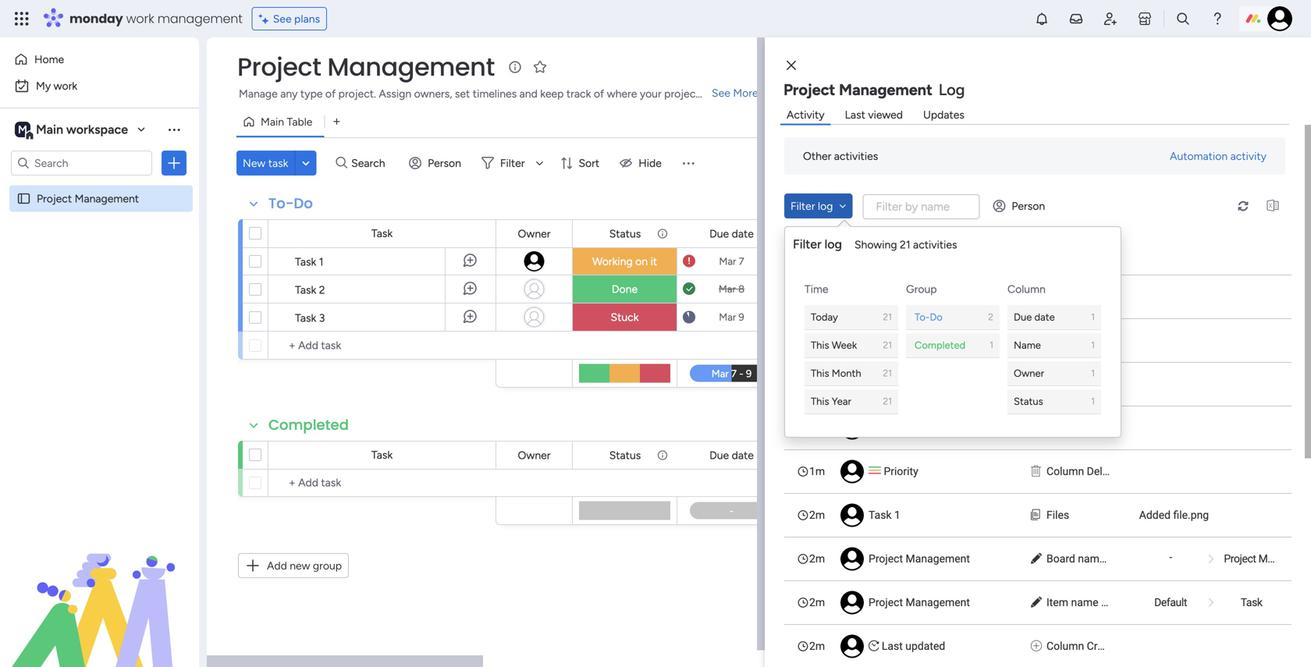 Task type: describe. For each thing, give the bounding box(es) containing it.
do inside field
[[294, 194, 313, 214]]

group
[[906, 283, 937, 296]]

person for left person popup button
[[428, 157, 461, 170]]

v2 search image
[[336, 154, 348, 172]]

column information image
[[657, 449, 669, 462]]

automation activity
[[1170, 150, 1267, 163]]

home link
[[9, 47, 190, 72]]

created
[[1087, 640, 1125, 653]]

home option
[[9, 47, 190, 72]]

item
[[1047, 597, 1069, 609]]

other activities
[[803, 150, 879, 163]]

last for 1m
[[882, 247, 903, 260]]

this month
[[811, 367, 862, 380]]

column deleted for files
[[1047, 334, 1124, 347]]

deleted for files
[[1087, 334, 1124, 347]]

Search field
[[348, 152, 394, 174]]

0 vertical spatial completed
[[915, 339, 966, 352]]

filter log inside button
[[791, 199, 833, 213]]

0 vertical spatial owner
[[518, 227, 551, 240]]

project management log
[[784, 80, 965, 99]]

default
[[1155, 597, 1188, 609]]

manage
[[239, 87, 278, 100]]

track
[[567, 87, 591, 100]]

project
[[665, 87, 700, 100]]

Search in workspace field
[[33, 154, 130, 172]]

1 for name
[[1092, 340, 1095, 351]]

see more
[[712, 86, 759, 100]]

any
[[280, 87, 298, 100]]

2m for board
[[810, 553, 825, 566]]

to-do inside to-do field
[[269, 194, 313, 214]]

stands.
[[703, 87, 737, 100]]

manage any type of project. assign owners, set timelines and keep track of where your project stands.
[[239, 87, 737, 100]]

monday marketplace image
[[1138, 11, 1153, 27]]

add view image
[[334, 116, 340, 127]]

refresh image
[[1231, 200, 1256, 212]]

last updated for 1m
[[882, 247, 946, 260]]

automation activity button
[[1164, 144, 1273, 169]]

completed inside field
[[269, 415, 349, 435]]

1 horizontal spatial files
[[1047, 509, 1070, 522]]

log
[[939, 80, 965, 99]]

other
[[803, 150, 832, 163]]

lottie animation image
[[0, 510, 199, 668]]

timelines
[[473, 87, 517, 100]]

add new group
[[267, 559, 342, 573]]

it
[[651, 255, 657, 268]]

1 vertical spatial 2
[[989, 312, 994, 323]]

1 vertical spatial date
[[1035, 311, 1055, 323]]

showing
[[855, 238, 898, 251]]

done
[[612, 283, 638, 296]]

filter inside button
[[791, 199, 816, 213]]

search everything image
[[1176, 11, 1191, 27]]

angle down image
[[302, 157, 310, 169]]

2 of from the left
[[594, 87, 604, 100]]

activity
[[1231, 150, 1267, 163]]

to- inside to-do field
[[269, 194, 294, 214]]

see plans button
[[252, 7, 327, 30]]

help button
[[1232, 623, 1287, 649]]

time
[[805, 283, 829, 296]]

help image
[[1210, 11, 1226, 27]]

stuck
[[611, 311, 639, 324]]

2 owner field from the top
[[514, 447, 555, 464]]

v2 edit image
[[1031, 551, 1042, 568]]

m
[[18, 123, 27, 136]]

21 for this week
[[883, 340, 892, 351]]

added
[[1140, 509, 1171, 522]]

5 deleted from the top
[[1087, 422, 1124, 435]]

filter inside "popup button"
[[500, 157, 525, 170]]

1 vertical spatial to-do
[[915, 311, 943, 323]]

timeline
[[883, 290, 925, 303]]

1 owner field from the top
[[514, 225, 555, 242]]

main table button
[[237, 109, 324, 134]]

main for main workspace
[[36, 122, 63, 137]]

v2 file column image
[[1031, 508, 1041, 524]]

sort button
[[554, 151, 609, 176]]

and
[[520, 87, 538, 100]]

0 vertical spatial date
[[732, 227, 754, 240]]

mar for mar 8
[[719, 283, 736, 296]]

7
[[739, 255, 745, 268]]

monday
[[69, 10, 123, 27]]

mar 7
[[719, 255, 745, 268]]

my work option
[[9, 73, 190, 98]]

project.
[[339, 87, 376, 100]]

update feed image
[[1069, 11, 1084, 27]]

1 deleted from the top
[[1087, 247, 1124, 260]]

Completed field
[[265, 415, 353, 436]]

management
[[158, 10, 243, 27]]

board name changed
[[1047, 553, 1150, 566]]

group
[[313, 559, 342, 573]]

updates
[[924, 108, 965, 121]]

1 vertical spatial activities
[[914, 238, 958, 251]]

main table
[[261, 115, 313, 128]]

filter log button
[[785, 194, 853, 219]]

workspace
[[66, 122, 128, 137]]

Project Management field
[[233, 50, 499, 84]]

management inside list box
[[75, 192, 139, 205]]

1 + add task text field from the top
[[276, 337, 489, 355]]

hide
[[639, 157, 662, 170]]

project management list box
[[0, 182, 199, 423]]

where
[[607, 87, 637, 100]]

1 for owner
[[1092, 368, 1095, 379]]

2 vertical spatial date
[[732, 449, 754, 462]]

name
[[1014, 339, 1041, 352]]

project managemen
[[1225, 553, 1312, 566]]

To-Do field
[[265, 194, 317, 214]]

1 horizontal spatial do
[[930, 311, 943, 323]]

v2 done deadline image
[[683, 282, 696, 297]]

new
[[243, 157, 266, 170]]

last updated for 2m
[[882, 640, 946, 653]]

invite members image
[[1103, 11, 1119, 27]]

year
[[832, 395, 852, 408]]

new
[[290, 559, 310, 573]]

month
[[832, 367, 862, 380]]

1 vertical spatial to-
[[915, 311, 930, 323]]

close image
[[787, 60, 796, 71]]

0 vertical spatial due date
[[710, 227, 754, 240]]

gary orlando image
[[1268, 6, 1293, 31]]

3
[[319, 312, 325, 325]]

dapulse binline o image
[[1031, 333, 1042, 349]]

v2 overdue deadline image
[[683, 254, 696, 269]]

2 vertical spatial due
[[710, 449, 729, 462]]

see for see plans
[[273, 12, 292, 25]]

status for to-do
[[610, 227, 641, 240]]

add new group button
[[238, 554, 349, 579]]

add to favorites image
[[532, 59, 548, 75]]

status field for completed
[[606, 447, 645, 464]]

mar for mar 7
[[719, 255, 737, 268]]

sort
[[579, 157, 600, 170]]

changed for item name changed
[[1102, 597, 1144, 609]]

this week
[[811, 339, 857, 352]]

2m for column
[[810, 640, 825, 653]]

menu image
[[681, 155, 696, 171]]

1 for completed
[[990, 340, 994, 351]]

2 vertical spatial filter
[[793, 237, 822, 252]]

notifications image
[[1035, 11, 1050, 27]]

1m for budget
[[810, 378, 825, 391]]

my
[[36, 79, 51, 93]]

name for board
[[1078, 553, 1106, 566]]

help
[[1245, 628, 1273, 644]]

2 vertical spatial due date
[[710, 449, 754, 462]]

1 vertical spatial due
[[1014, 311, 1032, 323]]

arrow down image
[[531, 154, 549, 173]]

mar 9
[[719, 311, 745, 324]]

monday work management
[[69, 10, 243, 27]]

today
[[811, 311, 838, 323]]

column information image
[[657, 228, 669, 240]]

type
[[301, 87, 323, 100]]



Task type: locate. For each thing, give the bounding box(es) containing it.
task 1 inside list box
[[869, 509, 901, 522]]

1 vertical spatial owner
[[1014, 367, 1045, 380]]

public board image
[[16, 191, 31, 206]]

1 vertical spatial status
[[1014, 395, 1044, 408]]

budget
[[883, 378, 917, 391]]

item name changed
[[1047, 597, 1144, 609]]

2 this from the top
[[811, 367, 830, 380]]

2 vertical spatial dapulse binline o image
[[1031, 464, 1042, 480]]

owner
[[518, 227, 551, 240], [1014, 367, 1045, 380], [518, 449, 551, 462]]

2
[[319, 283, 325, 297], [989, 312, 994, 323]]

1 vertical spatial due date
[[1014, 311, 1055, 323]]

do down 'group'
[[930, 311, 943, 323]]

managemen
[[1259, 553, 1312, 566]]

due right column information icon
[[710, 449, 729, 462]]

files up budget
[[881, 334, 904, 347]]

lottie animation element
[[0, 510, 199, 668]]

show board description image
[[506, 59, 525, 75]]

21 for today
[[883, 312, 892, 323]]

Status field
[[606, 225, 645, 242], [606, 447, 645, 464]]

deleted for priority
[[1087, 465, 1124, 478]]

work for my
[[54, 79, 77, 93]]

1 horizontal spatial to-
[[915, 311, 930, 323]]

1 of from the left
[[326, 87, 336, 100]]

3 dapulse binline o image from the top
[[1031, 464, 1042, 480]]

main left table
[[261, 115, 284, 128]]

automation
[[1170, 150, 1228, 163]]

last viewed
[[845, 108, 903, 121]]

task 2
[[295, 283, 325, 297]]

21 right showing
[[900, 238, 911, 251]]

main for main table
[[261, 115, 284, 128]]

21 up budget
[[883, 340, 892, 351]]

status up working on it
[[610, 227, 641, 240]]

2 1m from the top
[[810, 290, 825, 303]]

0 vertical spatial activities
[[834, 150, 879, 163]]

main inside workspace selection element
[[36, 122, 63, 137]]

0 horizontal spatial completed
[[269, 415, 349, 435]]

1 vertical spatial log
[[825, 237, 842, 252]]

activities
[[834, 150, 879, 163], [914, 238, 958, 251]]

column
[[1047, 247, 1085, 260], [1008, 283, 1046, 296], [1047, 290, 1085, 303], [1047, 334, 1085, 347], [1047, 378, 1085, 391], [1047, 422, 1085, 435], [1047, 465, 1085, 478], [1047, 640, 1085, 653]]

see left 'plans'
[[273, 12, 292, 25]]

1 horizontal spatial 2
[[989, 312, 994, 323]]

1 status field from the top
[[606, 225, 645, 242]]

task 3
[[295, 312, 325, 325]]

more
[[733, 86, 759, 100]]

management
[[327, 50, 495, 84], [839, 80, 933, 99], [75, 192, 139, 205], [906, 553, 970, 566], [906, 597, 970, 609]]

task
[[268, 157, 288, 170]]

1 for due date
[[1092, 312, 1095, 323]]

2 + add task text field from the top
[[276, 474, 489, 493]]

column deleted for priority
[[1047, 465, 1124, 478]]

this for this month
[[811, 367, 830, 380]]

0 vertical spatial filter log
[[791, 199, 833, 213]]

workspace image
[[15, 121, 30, 138]]

owners,
[[414, 87, 452, 100]]

status field left column information icon
[[606, 447, 645, 464]]

log down angle down icon
[[825, 237, 842, 252]]

task 1 down priority
[[869, 509, 901, 522]]

0 vertical spatial dapulse binline o image
[[1031, 289, 1042, 305]]

updated for 2m
[[906, 640, 946, 653]]

2 dapulse binline o image from the top
[[1031, 376, 1042, 393]]

+ Add task text field
[[276, 337, 489, 355], [276, 474, 489, 493]]

3 1m from the top
[[810, 334, 825, 347]]

work inside option
[[54, 79, 77, 93]]

status down the name
[[1014, 395, 1044, 408]]

8
[[739, 283, 745, 296]]

0 vertical spatial + add task text field
[[276, 337, 489, 355]]

filter log left angle down icon
[[791, 199, 833, 213]]

status left column information icon
[[610, 449, 641, 462]]

dapulse binline o image
[[1031, 289, 1042, 305], [1031, 376, 1042, 393], [1031, 464, 1042, 480]]

changed
[[1109, 553, 1150, 566], [1102, 597, 1144, 609]]

work right monday
[[126, 10, 154, 27]]

filter left arrow down image
[[500, 157, 525, 170]]

dapulse binline o image up the v2 file column icon
[[1031, 464, 1042, 480]]

1 vertical spatial changed
[[1102, 597, 1144, 609]]

updated for 1m
[[906, 247, 946, 260]]

due date field up mar 7
[[706, 225, 758, 242]]

v2 edit image
[[1031, 595, 1042, 611]]

mar 8
[[719, 283, 745, 296]]

21 down the 'timeline'
[[883, 312, 892, 323]]

6 deleted from the top
[[1087, 465, 1124, 478]]

of right 'type'
[[326, 87, 336, 100]]

to-do down 'group'
[[915, 311, 943, 323]]

0 vertical spatial person button
[[403, 151, 471, 176]]

person for the right person popup button
[[1012, 199, 1046, 213]]

1 2m from the top
[[810, 509, 825, 522]]

task 1
[[295, 255, 324, 269], [869, 509, 901, 522]]

0 vertical spatial to-
[[269, 194, 294, 214]]

of right track
[[594, 87, 604, 100]]

on
[[636, 255, 648, 268]]

2 vertical spatial status
[[610, 449, 641, 462]]

work right my
[[54, 79, 77, 93]]

0 vertical spatial do
[[294, 194, 313, 214]]

log
[[818, 199, 833, 213], [825, 237, 842, 252]]

plans
[[294, 12, 320, 25]]

1 vertical spatial dapulse binline o image
[[1031, 376, 1042, 393]]

name for item
[[1072, 597, 1099, 609]]

person
[[428, 157, 461, 170], [1012, 199, 1046, 213]]

Due date field
[[706, 225, 758, 242], [706, 447, 758, 464]]

0 horizontal spatial to-
[[269, 194, 294, 214]]

export to excel image
[[1261, 200, 1286, 212]]

project management
[[237, 50, 495, 84], [37, 192, 139, 205], [869, 553, 970, 566], [869, 597, 970, 609]]

activities down 'filter by name' field
[[914, 238, 958, 251]]

Owner field
[[514, 225, 555, 242], [514, 447, 555, 464]]

filter down filter log button
[[793, 237, 822, 252]]

select product image
[[14, 11, 30, 27]]

1 vertical spatial files
[[1047, 509, 1070, 522]]

1 horizontal spatial task 1
[[869, 509, 901, 522]]

this left 'year'
[[811, 395, 830, 408]]

1 vertical spatial task 1
[[869, 509, 901, 522]]

3 this from the top
[[811, 395, 830, 408]]

0 vertical spatial mar
[[719, 255, 737, 268]]

21 for this month
[[883, 368, 892, 379]]

3 column deleted from the top
[[1047, 334, 1124, 347]]

this left week
[[811, 339, 830, 352]]

board
[[1047, 553, 1076, 566]]

files right the v2 file column icon
[[1047, 509, 1070, 522]]

2 status field from the top
[[606, 447, 645, 464]]

dapulse drag 2 image
[[768, 335, 773, 353]]

2m for item
[[810, 597, 825, 609]]

0 vertical spatial due date field
[[706, 225, 758, 242]]

keep
[[540, 87, 564, 100]]

0 vertical spatial to-do
[[269, 194, 313, 214]]

due up dapulse binline o icon on the right of the page
[[1014, 311, 1032, 323]]

mar left 9 at the top of the page
[[719, 311, 736, 324]]

dapulse binline o image up dapulse binline o icon on the right of the page
[[1031, 289, 1042, 305]]

1m for priority
[[810, 465, 825, 478]]

dapulse binline o image for priority
[[1031, 464, 1042, 480]]

table
[[287, 115, 313, 128]]

see left more
[[712, 86, 731, 100]]

column created
[[1047, 640, 1125, 653]]

21 for this year
[[883, 396, 892, 407]]

6 column deleted from the top
[[1047, 465, 1124, 478]]

files
[[881, 334, 904, 347], [1047, 509, 1070, 522]]

column deleted for timeline
[[1047, 290, 1124, 303]]

4 1m from the top
[[810, 378, 825, 391]]

1m down this year
[[810, 465, 825, 478]]

2 updated from the top
[[906, 640, 946, 653]]

new task
[[243, 157, 288, 170]]

task 1 up task 2
[[295, 255, 324, 269]]

deleted for budget
[[1087, 378, 1124, 391]]

this
[[811, 339, 830, 352], [811, 367, 830, 380], [811, 395, 830, 408]]

1m up time
[[810, 247, 825, 260]]

1m down the today
[[810, 334, 825, 347]]

1 horizontal spatial person
[[1012, 199, 1046, 213]]

1 horizontal spatial activities
[[914, 238, 958, 251]]

due date field right column information icon
[[706, 447, 758, 464]]

working
[[593, 255, 633, 268]]

2 2m from the top
[[810, 553, 825, 566]]

log left angle down icon
[[818, 199, 833, 213]]

1m for files
[[810, 334, 825, 347]]

to- down task
[[269, 194, 294, 214]]

0 horizontal spatial person button
[[403, 151, 471, 176]]

viewed
[[868, 108, 903, 121]]

1 due date field from the top
[[706, 225, 758, 242]]

1 vertical spatial do
[[930, 311, 943, 323]]

Filter by name field
[[863, 194, 980, 219]]

0 vertical spatial files
[[881, 334, 904, 347]]

do down angle down image
[[294, 194, 313, 214]]

due up mar 7
[[710, 227, 729, 240]]

this left month
[[811, 367, 830, 380]]

1 horizontal spatial completed
[[915, 339, 966, 352]]

see for see more
[[712, 86, 731, 100]]

list box
[[785, 231, 1312, 668]]

date
[[732, 227, 754, 240], [1035, 311, 1055, 323], [732, 449, 754, 462]]

0 vertical spatial see
[[273, 12, 292, 25]]

21 right month
[[883, 368, 892, 379]]

project
[[237, 50, 321, 84], [784, 80, 836, 99], [37, 192, 72, 205], [869, 553, 903, 566], [1225, 553, 1257, 566], [869, 597, 903, 609]]

1 horizontal spatial main
[[261, 115, 284, 128]]

0 horizontal spatial main
[[36, 122, 63, 137]]

1 vertical spatial this
[[811, 367, 830, 380]]

3 deleted from the top
[[1087, 334, 1124, 347]]

file.png
[[1174, 509, 1210, 522]]

0 vertical spatial name
[[1078, 553, 1106, 566]]

filter button
[[475, 151, 549, 176]]

changed down added
[[1109, 553, 1150, 566]]

see more link
[[711, 85, 760, 101]]

1
[[319, 255, 324, 269], [1092, 312, 1095, 323], [990, 340, 994, 351], [1092, 340, 1095, 351], [1092, 368, 1095, 379], [1092, 396, 1095, 407], [895, 509, 901, 522]]

due date right column information icon
[[710, 449, 754, 462]]

changed up the created
[[1102, 597, 1144, 609]]

0 vertical spatial status field
[[606, 225, 645, 242]]

showing 21 activities
[[855, 238, 958, 251]]

0 vertical spatial person
[[428, 157, 461, 170]]

0 horizontal spatial work
[[54, 79, 77, 93]]

0 horizontal spatial person
[[428, 157, 461, 170]]

1 1m from the top
[[810, 247, 825, 260]]

4 2m from the top
[[810, 640, 825, 653]]

work for monday
[[126, 10, 154, 27]]

main inside button
[[261, 115, 284, 128]]

1 vertical spatial mar
[[719, 283, 736, 296]]

2 vertical spatial last
[[882, 640, 903, 653]]

set
[[455, 87, 470, 100]]

work
[[126, 10, 154, 27], [54, 79, 77, 93]]

1 for status
[[1092, 396, 1095, 407]]

main
[[261, 115, 284, 128], [36, 122, 63, 137]]

2 vertical spatial mar
[[719, 311, 736, 324]]

status field up working on it
[[606, 225, 645, 242]]

21 down budget
[[883, 396, 892, 407]]

last updated
[[882, 247, 946, 260], [882, 640, 946, 653]]

2 vertical spatial this
[[811, 395, 830, 408]]

2 column deleted from the top
[[1047, 290, 1124, 303]]

4 column deleted from the top
[[1047, 378, 1124, 391]]

log inside filter log button
[[818, 199, 833, 213]]

5 1m from the top
[[810, 465, 825, 478]]

1 vertical spatial filter log
[[793, 237, 842, 252]]

2 due date field from the top
[[706, 447, 758, 464]]

1 vertical spatial status field
[[606, 447, 645, 464]]

name right item at right
[[1072, 597, 1099, 609]]

1 last updated from the top
[[882, 247, 946, 260]]

1 dapulse binline o image from the top
[[1031, 289, 1042, 305]]

column deleted for budget
[[1047, 378, 1124, 391]]

filter left angle down icon
[[791, 199, 816, 213]]

0 horizontal spatial of
[[326, 87, 336, 100]]

changed for board name changed
[[1109, 553, 1150, 566]]

main workspace
[[36, 122, 128, 137]]

2 vertical spatial owner
[[518, 449, 551, 462]]

add
[[267, 559, 287, 573]]

1 vertical spatial owner field
[[514, 447, 555, 464]]

new task button
[[237, 151, 295, 176]]

due date up dapulse binline o icon on the right of the page
[[1014, 311, 1055, 323]]

1 horizontal spatial person button
[[987, 194, 1055, 219]]

0 vertical spatial 2
[[319, 283, 325, 297]]

0 vertical spatial this
[[811, 339, 830, 352]]

hide button
[[614, 151, 671, 176]]

2 last updated from the top
[[882, 640, 946, 653]]

1 vertical spatial see
[[712, 86, 731, 100]]

0 horizontal spatial files
[[881, 334, 904, 347]]

column deleted
[[1047, 247, 1124, 260], [1047, 290, 1124, 303], [1047, 334, 1124, 347], [1047, 378, 1124, 391], [1047, 422, 1124, 435], [1047, 465, 1124, 478]]

dapulse binline o image for timeline
[[1031, 289, 1042, 305]]

0 horizontal spatial do
[[294, 194, 313, 214]]

mar for mar 9
[[719, 311, 736, 324]]

filter log down filter log button
[[793, 237, 842, 252]]

1 vertical spatial last updated
[[882, 640, 946, 653]]

1m for timeline
[[810, 290, 825, 303]]

assign
[[379, 87, 412, 100]]

1 vertical spatial updated
[[906, 640, 946, 653]]

1 vertical spatial last
[[882, 247, 903, 260]]

my work
[[36, 79, 77, 93]]

1 this from the top
[[811, 339, 830, 352]]

2 deleted from the top
[[1087, 290, 1124, 303]]

main right workspace image
[[36, 122, 63, 137]]

this for this week
[[811, 339, 830, 352]]

list box containing 1m
[[785, 231, 1312, 668]]

priority
[[884, 465, 919, 478]]

angle down image
[[840, 201, 847, 212]]

4 deleted from the top
[[1087, 378, 1124, 391]]

1 vertical spatial due date field
[[706, 447, 758, 464]]

do
[[294, 194, 313, 214], [930, 311, 943, 323]]

mar left "7"
[[719, 255, 737, 268]]

see plans
[[273, 12, 320, 25]]

due
[[710, 227, 729, 240], [1014, 311, 1032, 323], [710, 449, 729, 462]]

see inside button
[[273, 12, 292, 25]]

this year
[[811, 395, 852, 408]]

status field for to-do
[[606, 225, 645, 242]]

status for completed
[[610, 449, 641, 462]]

1 horizontal spatial of
[[594, 87, 604, 100]]

1 vertical spatial name
[[1072, 597, 1099, 609]]

dapulse binline o image down the name
[[1031, 376, 1042, 393]]

1 horizontal spatial see
[[712, 86, 731, 100]]

0 horizontal spatial 2
[[319, 283, 325, 297]]

1 horizontal spatial to-do
[[915, 311, 943, 323]]

0 horizontal spatial to-do
[[269, 194, 313, 214]]

0 horizontal spatial task 1
[[295, 255, 324, 269]]

my work link
[[9, 73, 190, 98]]

3 2m from the top
[[810, 597, 825, 609]]

1m up this year
[[810, 378, 825, 391]]

1 column deleted from the top
[[1047, 247, 1124, 260]]

to-do down task
[[269, 194, 313, 214]]

to-do
[[269, 194, 313, 214], [915, 311, 943, 323]]

mar left 8
[[719, 283, 736, 296]]

1 horizontal spatial work
[[126, 10, 154, 27]]

1m up the today
[[810, 290, 825, 303]]

deleted
[[1087, 247, 1124, 260], [1087, 290, 1124, 303], [1087, 334, 1124, 347], [1087, 378, 1124, 391], [1087, 422, 1124, 435], [1087, 465, 1124, 478]]

5 column deleted from the top
[[1047, 422, 1124, 435]]

dapulse binline o image for budget
[[1031, 376, 1042, 393]]

deleted for timeline
[[1087, 290, 1124, 303]]

see
[[273, 12, 292, 25], [712, 86, 731, 100]]

option
[[0, 185, 199, 188]]

activity
[[787, 108, 825, 121]]

workspace options image
[[166, 122, 182, 137]]

1 vertical spatial person
[[1012, 199, 1046, 213]]

workspace selection element
[[15, 120, 130, 141]]

1 vertical spatial person button
[[987, 194, 1055, 219]]

0 vertical spatial updated
[[906, 247, 946, 260]]

0 horizontal spatial activities
[[834, 150, 879, 163]]

1 vertical spatial completed
[[269, 415, 349, 435]]

home
[[34, 53, 64, 66]]

0 vertical spatial work
[[126, 10, 154, 27]]

0 vertical spatial last updated
[[882, 247, 946, 260]]

added file.png
[[1140, 509, 1210, 522]]

activities right other
[[834, 150, 879, 163]]

0 vertical spatial due
[[710, 227, 729, 240]]

due date
[[710, 227, 754, 240], [1014, 311, 1055, 323], [710, 449, 754, 462]]

this for this year
[[811, 395, 830, 408]]

0 vertical spatial owner field
[[514, 225, 555, 242]]

0 vertical spatial status
[[610, 227, 641, 240]]

0 vertical spatial task 1
[[295, 255, 324, 269]]

1 updated from the top
[[906, 247, 946, 260]]

1 vertical spatial + add task text field
[[276, 474, 489, 493]]

options image
[[166, 155, 182, 171]]

1 vertical spatial filter
[[791, 199, 816, 213]]

0 horizontal spatial see
[[273, 12, 292, 25]]

last for 2m
[[882, 640, 903, 653]]

due date up mar 7
[[710, 227, 754, 240]]

0 vertical spatial last
[[845, 108, 866, 121]]

to- down the 'timeline'
[[915, 311, 930, 323]]

name right board
[[1078, 553, 1106, 566]]

1 vertical spatial work
[[54, 79, 77, 93]]

0 vertical spatial changed
[[1109, 553, 1150, 566]]

week
[[832, 339, 857, 352]]

dapulse plus image
[[1031, 639, 1042, 655]]



Task type: vqa. For each thing, say whether or not it's contained in the screenshot.
mentioned
no



